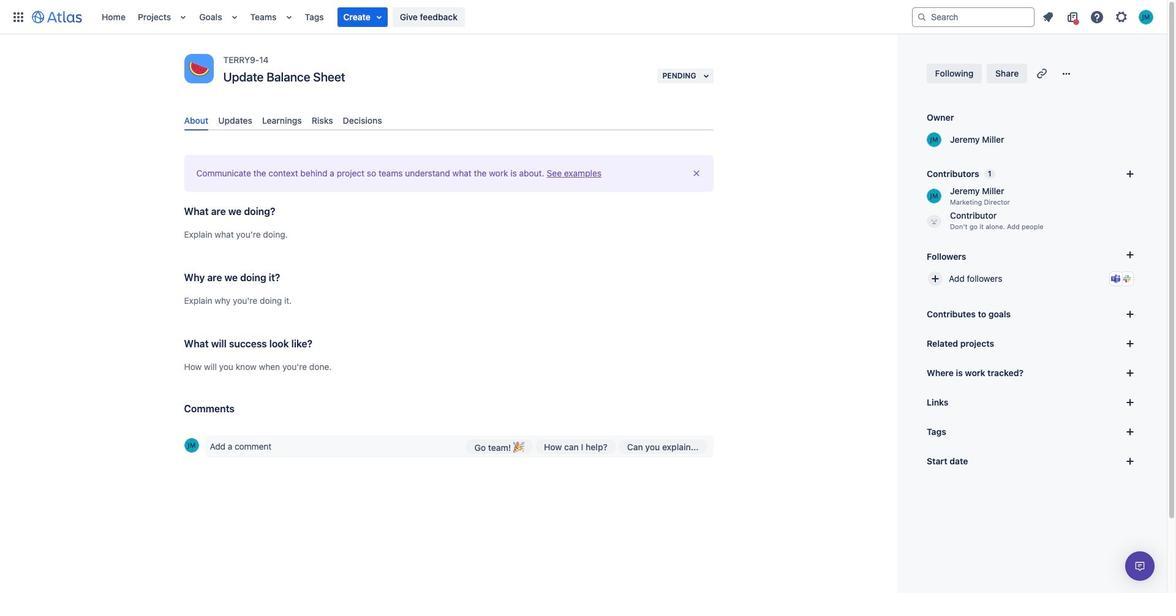 Task type: vqa. For each thing, say whether or not it's contained in the screenshot.
list item at the top of the page within the list
yes



Task type: locate. For each thing, give the bounding box(es) containing it.
top element
[[7, 0, 913, 34]]

switch to... image
[[11, 10, 26, 24]]

add work tracking links image
[[1124, 366, 1138, 381]]

slack logo showing nan channels are connected to this project image
[[1123, 274, 1133, 284]]

notifications image
[[1041, 10, 1056, 24]]

banner
[[0, 0, 1168, 34]]

msteams logo showing  channels are connected to this project image
[[1112, 274, 1122, 284]]

add related project image
[[1124, 337, 1138, 351]]

None search field
[[913, 7, 1035, 27]]

add follower image
[[929, 272, 943, 286]]

tab list
[[179, 110, 719, 131]]

Search field
[[913, 7, 1035, 27]]

add link image
[[1124, 395, 1138, 410]]

list
[[96, 0, 913, 34], [1038, 7, 1160, 27]]

add goals image
[[1124, 307, 1138, 322]]

list item
[[338, 7, 388, 27]]

open intercom messenger image
[[1133, 559, 1148, 574]]

0 horizontal spatial list
[[96, 0, 913, 34]]

add a follower image
[[1124, 248, 1138, 262]]



Task type: describe. For each thing, give the bounding box(es) containing it.
close banner image
[[692, 169, 702, 179]]

help image
[[1091, 10, 1105, 24]]

account image
[[1140, 10, 1154, 24]]

add tag image
[[1124, 425, 1138, 440]]

1 horizontal spatial list
[[1038, 7, 1160, 27]]

search image
[[918, 12, 927, 22]]

settings image
[[1115, 10, 1130, 24]]

list item inside list
[[338, 7, 388, 27]]

set start date image
[[1124, 454, 1138, 469]]

add team or contributors image
[[1124, 167, 1138, 181]]



